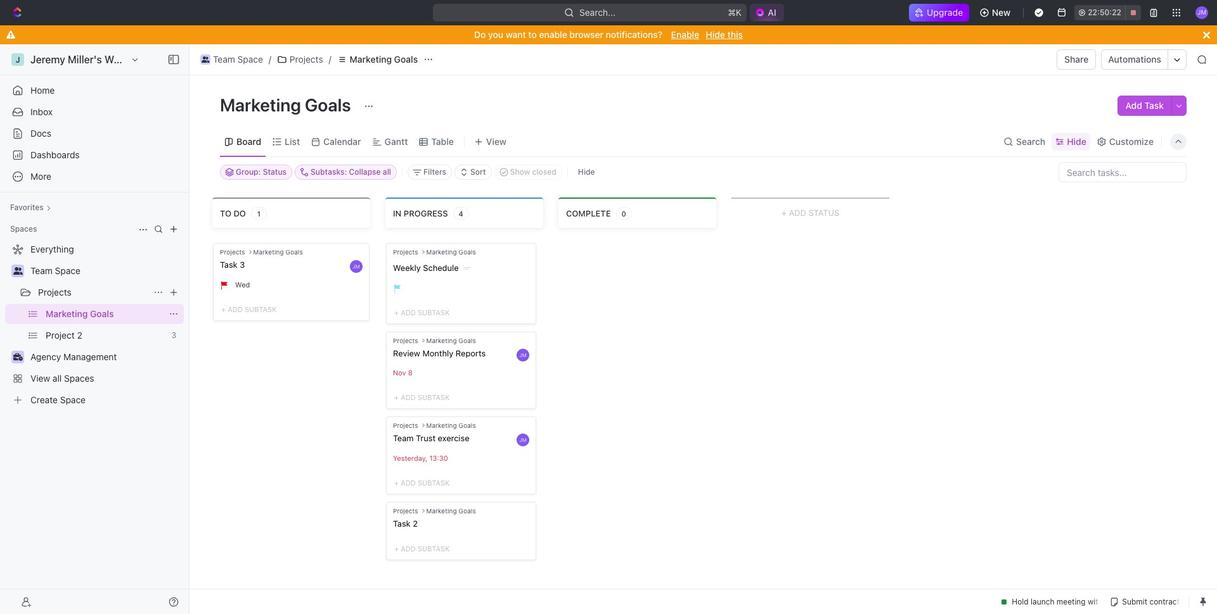Task type: vqa. For each thing, say whether or not it's contained in the screenshot.
'‎Task 2'
yes



Task type: locate. For each thing, give the bounding box(es) containing it.
wed button
[[235, 281, 253, 291]]

view up sort dropdown button
[[486, 136, 507, 147]]

all up create space
[[53, 373, 62, 384]]

list link
[[282, 133, 300, 151]]

22:50:22 button
[[1075, 5, 1141, 20]]

marketing goals
[[350, 54, 418, 65], [220, 94, 355, 115], [253, 249, 303, 256], [426, 249, 476, 256], [46, 309, 114, 320], [426, 337, 476, 345], [426, 422, 476, 430], [426, 508, 476, 515]]

2 right project
[[77, 330, 82, 341]]

0 horizontal spatial task
[[220, 260, 238, 270]]

+ for review monthly reports
[[394, 394, 399, 402]]

‎task
[[393, 519, 411, 529]]

management
[[63, 352, 117, 363]]

in progress
[[393, 208, 448, 218]]

marketing goals link inside sidebar navigation
[[46, 304, 164, 325]]

view up create
[[30, 373, 50, 384]]

favorites
[[10, 203, 44, 212]]

jm button for reports
[[515, 348, 531, 363]]

0 horizontal spatial view
[[30, 373, 50, 384]]

1 vertical spatial spaces
[[64, 373, 94, 384]]

task 3 jm
[[220, 260, 360, 270]]

1 vertical spatial projects link
[[38, 283, 148, 303]]

1 vertical spatial status
[[809, 208, 840, 218]]

docs link
[[5, 124, 184, 144]]

table
[[431, 136, 454, 147]]

1 vertical spatial user group image
[[13, 268, 23, 275]]

hide up 'complete'
[[578, 167, 595, 177]]

4
[[459, 210, 463, 218]]

+ for task 3
[[221, 305, 226, 314]]

want
[[506, 29, 526, 40]]

user group image
[[201, 56, 209, 63], [13, 268, 23, 275]]

1 vertical spatial team space
[[30, 266, 80, 276]]

0 vertical spatial space
[[237, 54, 263, 65]]

3
[[240, 260, 245, 270], [171, 331, 176, 340]]

sort
[[470, 167, 486, 177]]

subtask for trust
[[418, 479, 450, 487]]

spaces down agency management
[[64, 373, 94, 384]]

1 vertical spatial hide
[[1067, 136, 1087, 147]]

1 horizontal spatial /
[[329, 54, 331, 65]]

1 vertical spatial 2
[[413, 519, 418, 529]]

0 horizontal spatial hide
[[578, 167, 595, 177]]

subtask down wed dropdown button
[[245, 305, 277, 314]]

gantt
[[385, 136, 408, 147]]

0 vertical spatial spaces
[[10, 224, 37, 234]]

1 vertical spatial to
[[220, 208, 231, 218]]

0 vertical spatial marketing goals link
[[334, 52, 421, 67]]

review
[[393, 348, 420, 359]]

do
[[234, 208, 246, 218]]

home
[[30, 85, 55, 96]]

weekly
[[393, 263, 421, 273]]

1 horizontal spatial view
[[486, 136, 507, 147]]

business time image
[[13, 354, 23, 361]]

1 vertical spatial view
[[30, 373, 50, 384]]

+ add subtask
[[221, 305, 277, 314], [394, 308, 450, 317], [394, 394, 450, 402], [394, 479, 450, 487], [394, 545, 450, 554]]

1 horizontal spatial marketing goals link
[[334, 52, 421, 67]]

1 vertical spatial 3
[[171, 331, 176, 340]]

marketing
[[350, 54, 392, 65], [220, 94, 301, 115], [253, 249, 284, 256], [426, 249, 457, 256], [46, 309, 88, 320], [426, 337, 457, 345], [426, 422, 457, 430], [426, 508, 457, 515]]

view
[[486, 136, 507, 147], [30, 373, 50, 384]]

group:
[[236, 167, 261, 177]]

all right collapse
[[383, 167, 391, 177]]

0 vertical spatial task
[[1145, 100, 1164, 111]]

to left do
[[220, 208, 231, 218]]

1 horizontal spatial team
[[213, 54, 235, 65]]

0 horizontal spatial status
[[263, 167, 287, 177]]

0 vertical spatial team space link
[[197, 52, 266, 67]]

1 vertical spatial team space link
[[30, 261, 181, 281]]

create space link
[[5, 391, 181, 411]]

2 vertical spatial space
[[60, 395, 86, 406]]

0 horizontal spatial team
[[30, 266, 53, 276]]

goals inside tree
[[90, 309, 114, 320]]

1 vertical spatial task
[[220, 260, 238, 270]]

marketing goals link
[[334, 52, 421, 67], [46, 304, 164, 325]]

add inside button
[[1126, 100, 1142, 111]]

0 horizontal spatial user group image
[[13, 268, 23, 275]]

tree containing everything
[[5, 240, 184, 411]]

task up wed
[[220, 260, 238, 270]]

tree
[[5, 240, 184, 411]]

hide button
[[573, 165, 600, 180]]

0 vertical spatial to
[[528, 29, 537, 40]]

trust
[[416, 434, 436, 444]]

13:30
[[429, 454, 448, 463]]

hide left this
[[706, 29, 725, 40]]

+ add subtask down wed dropdown button
[[221, 305, 277, 314]]

all
[[383, 167, 391, 177], [53, 373, 62, 384]]

1 vertical spatial team
[[30, 266, 53, 276]]

0 horizontal spatial 2
[[77, 330, 82, 341]]

0
[[622, 210, 626, 218]]

2 vertical spatial hide
[[578, 167, 595, 177]]

0 vertical spatial hide
[[706, 29, 725, 40]]

0 vertical spatial all
[[383, 167, 391, 177]]

inbox
[[30, 107, 53, 117]]

0 vertical spatial view
[[486, 136, 507, 147]]

tree inside sidebar navigation
[[5, 240, 184, 411]]

weekly schedule
[[393, 263, 459, 273]]

0 vertical spatial 3
[[240, 260, 245, 270]]

show
[[510, 167, 530, 177]]

1 horizontal spatial task
[[1145, 100, 1164, 111]]

all inside tree
[[53, 373, 62, 384]]

0 horizontal spatial /
[[269, 54, 271, 65]]

2 inside 'link'
[[77, 330, 82, 341]]

subtask down 13:30 on the left bottom
[[418, 479, 450, 487]]

team space link
[[197, 52, 266, 67], [30, 261, 181, 281]]

2 vertical spatial team
[[393, 434, 414, 444]]

subtask
[[245, 305, 277, 314], [418, 308, 450, 317], [418, 394, 450, 402], [418, 479, 450, 487], [418, 545, 450, 554]]

team space inside tree
[[30, 266, 80, 276]]

1
[[257, 210, 261, 218]]

to
[[528, 29, 537, 40], [220, 208, 231, 218]]

projects link
[[274, 52, 326, 67], [38, 283, 148, 303]]

0 vertical spatial user group image
[[201, 56, 209, 63]]

spaces inside view all spaces link
[[64, 373, 94, 384]]

1 horizontal spatial 3
[[240, 260, 245, 270]]

browser
[[570, 29, 604, 40]]

project 2
[[46, 330, 82, 341]]

0 horizontal spatial spaces
[[10, 224, 37, 234]]

agency management
[[30, 352, 117, 363]]

1 horizontal spatial hide
[[706, 29, 725, 40]]

hide right search
[[1067, 136, 1087, 147]]

view inside tree
[[30, 373, 50, 384]]

2 horizontal spatial team
[[393, 434, 414, 444]]

to right want
[[528, 29, 537, 40]]

add
[[1126, 100, 1142, 111], [789, 208, 806, 218], [228, 305, 243, 314], [401, 308, 416, 317], [401, 394, 416, 402], [401, 479, 416, 487], [401, 545, 416, 554]]

0 vertical spatial team
[[213, 54, 235, 65]]

team
[[213, 54, 235, 65], [30, 266, 53, 276], [393, 434, 414, 444]]

home link
[[5, 81, 184, 101]]

list
[[285, 136, 300, 147]]

1 horizontal spatial user group image
[[201, 56, 209, 63]]

group: status
[[236, 167, 287, 177]]

view all spaces link
[[5, 369, 181, 389]]

0 horizontal spatial marketing goals link
[[46, 304, 164, 325]]

0 vertical spatial projects link
[[274, 52, 326, 67]]

spaces down favorites
[[10, 224, 37, 234]]

favorites button
[[5, 200, 56, 216]]

2 for ‎task 2
[[413, 519, 418, 529]]

task up "customize"
[[1145, 100, 1164, 111]]

0 vertical spatial team space
[[213, 54, 263, 65]]

customize
[[1109, 136, 1154, 147]]

jm button for exercise
[[515, 433, 531, 448]]

0 vertical spatial 2
[[77, 330, 82, 341]]

0 horizontal spatial 3
[[171, 331, 176, 340]]

0 vertical spatial status
[[263, 167, 287, 177]]

+
[[782, 208, 787, 218], [221, 305, 226, 314], [394, 308, 399, 317], [394, 394, 399, 402], [394, 479, 399, 487], [394, 545, 399, 554]]

create space
[[30, 395, 86, 406]]

subtask down '‎task 2'
[[418, 545, 450, 554]]

progress
[[404, 208, 448, 218]]

subtask up monthly
[[418, 308, 450, 317]]

subtask for monthly
[[418, 394, 450, 402]]

1 vertical spatial marketing goals link
[[46, 304, 164, 325]]

1 horizontal spatial all
[[383, 167, 391, 177]]

subtask up trust
[[418, 394, 450, 402]]

show closed button
[[494, 165, 562, 180]]

0 horizontal spatial team space link
[[30, 261, 181, 281]]

automations button
[[1102, 50, 1168, 69]]

1 horizontal spatial to
[[528, 29, 537, 40]]

2 horizontal spatial hide
[[1067, 136, 1087, 147]]

8
[[408, 369, 413, 377]]

0 horizontal spatial team space
[[30, 266, 80, 276]]

0 horizontal spatial all
[[53, 373, 62, 384]]

1 horizontal spatial team space
[[213, 54, 263, 65]]

share button
[[1057, 49, 1096, 70]]

goals
[[394, 54, 418, 65], [305, 94, 351, 115], [286, 249, 303, 256], [459, 249, 476, 256], [90, 309, 114, 320], [459, 337, 476, 345], [459, 422, 476, 430], [459, 508, 476, 515]]

search
[[1016, 136, 1046, 147]]

view inside button
[[486, 136, 507, 147]]

1 horizontal spatial spaces
[[64, 373, 94, 384]]

1 vertical spatial all
[[53, 373, 62, 384]]

yesterday , 13:30
[[393, 454, 448, 463]]

nov 8
[[393, 369, 413, 377]]

board
[[236, 136, 261, 147]]

workspace
[[104, 54, 157, 65]]

+ add subtask down 8
[[394, 394, 450, 402]]

1 horizontal spatial 2
[[413, 519, 418, 529]]

2 right ‎task
[[413, 519, 418, 529]]

in
[[393, 208, 402, 218]]

+ add subtask down yesterday , 13:30
[[394, 479, 450, 487]]



Task type: describe. For each thing, give the bounding box(es) containing it.
hide inside hide dropdown button
[[1067, 136, 1087, 147]]

closed
[[532, 167, 557, 177]]

new
[[992, 7, 1011, 18]]

+ add subtask down '‎task 2'
[[394, 545, 450, 554]]

1 horizontal spatial status
[[809, 208, 840, 218]]

do you want to enable browser notifications? enable hide this
[[474, 29, 743, 40]]

+ for team trust exercise
[[394, 479, 399, 487]]

show closed
[[510, 167, 557, 177]]

upgrade
[[927, 7, 963, 18]]

automations
[[1108, 54, 1161, 65]]

view all spaces
[[30, 373, 94, 384]]

to do
[[220, 208, 246, 218]]

notifications?
[[606, 29, 663, 40]]

j
[[15, 55, 20, 64]]

view button
[[470, 127, 511, 157]]

+ add status
[[782, 208, 840, 218]]

upgrade link
[[909, 4, 969, 22]]

subtasks: collapse all
[[311, 167, 391, 177]]

this
[[728, 29, 743, 40]]

exercise
[[438, 434, 470, 444]]

add task button
[[1118, 96, 1172, 116]]

projects inside tree
[[38, 287, 72, 298]]

project
[[46, 330, 75, 341]]

filters
[[424, 167, 446, 177]]

reports
[[456, 348, 486, 359]]

everything link
[[5, 240, 181, 260]]

jeremy miller's workspace
[[30, 54, 157, 65]]

hide button
[[1052, 133, 1090, 151]]

docs
[[30, 128, 51, 139]]

miller's
[[68, 54, 102, 65]]

team inside tree
[[30, 266, 53, 276]]

add task
[[1126, 100, 1164, 111]]

3 inside tree
[[171, 331, 176, 340]]

0 horizontal spatial projects link
[[38, 283, 148, 303]]

ai
[[768, 7, 776, 18]]

+ add subtask for monthly
[[394, 394, 450, 402]]

0 horizontal spatial to
[[220, 208, 231, 218]]

marketing inside tree
[[46, 309, 88, 320]]

Search tasks... text field
[[1059, 163, 1186, 182]]

nov 8 button
[[393, 369, 416, 379]]

board link
[[234, 133, 261, 151]]

jeremy miller's workspace, , element
[[11, 53, 24, 66]]

calendar
[[323, 136, 361, 147]]

nov
[[393, 369, 406, 377]]

ai button
[[750, 4, 784, 22]]

user group image inside tree
[[13, 268, 23, 275]]

review monthly reports jm
[[393, 348, 527, 359]]

‎task 2
[[393, 519, 418, 529]]

agency
[[30, 352, 61, 363]]

new button
[[974, 3, 1018, 23]]

+ add subtask for 3
[[221, 305, 277, 314]]

enable
[[671, 29, 699, 40]]

gantt link
[[382, 133, 408, 151]]

jm inside task 3 jm
[[353, 264, 360, 270]]

jm inside team trust exercise jm
[[519, 438, 527, 444]]

complete
[[566, 208, 611, 218]]

share
[[1065, 54, 1089, 65]]

hide inside hide button
[[578, 167, 595, 177]]

2 / from the left
[[329, 54, 331, 65]]

dashboards link
[[5, 145, 184, 165]]

jm button for jm
[[349, 259, 364, 275]]

search button
[[1000, 133, 1049, 151]]

agency management link
[[30, 347, 181, 368]]

everything
[[30, 244, 74, 255]]

+ add subtask for trust
[[394, 479, 450, 487]]

dashboards
[[30, 150, 80, 160]]

+ add subtask up review
[[394, 308, 450, 317]]

wed
[[235, 281, 250, 289]]

calendar link
[[321, 133, 361, 151]]

subtask for 3
[[245, 305, 277, 314]]

marketing goals inside sidebar navigation
[[46, 309, 114, 320]]

1 vertical spatial space
[[55, 266, 80, 276]]

jm inside review monthly reports jm
[[519, 352, 527, 359]]

task inside button
[[1145, 100, 1164, 111]]

2 for project 2
[[77, 330, 82, 341]]

sidebar navigation
[[0, 44, 192, 615]]

yesterday
[[393, 454, 425, 463]]

1 / from the left
[[269, 54, 271, 65]]

table link
[[429, 133, 454, 151]]

filters button
[[408, 165, 452, 180]]

monthly
[[423, 348, 453, 359]]

collapse
[[349, 167, 381, 177]]

create
[[30, 395, 58, 406]]

22:50:22
[[1088, 8, 1122, 17]]

team trust exercise jm
[[393, 434, 527, 444]]

view button
[[470, 133, 511, 151]]

inbox link
[[5, 102, 184, 122]]

1 horizontal spatial projects link
[[274, 52, 326, 67]]

schedule
[[423, 263, 459, 273]]

view for view
[[486, 136, 507, 147]]

search...
[[580, 7, 616, 18]]

customize button
[[1093, 133, 1158, 151]]

⌘k
[[728, 7, 742, 18]]

1 horizontal spatial team space link
[[197, 52, 266, 67]]

,
[[425, 454, 427, 463]]

more
[[30, 171, 51, 182]]

sort button
[[455, 165, 492, 180]]

view for view all spaces
[[30, 373, 50, 384]]

jeremy
[[30, 54, 65, 65]]

subtasks:
[[311, 167, 347, 177]]

+ for weekly schedule
[[394, 308, 399, 317]]



